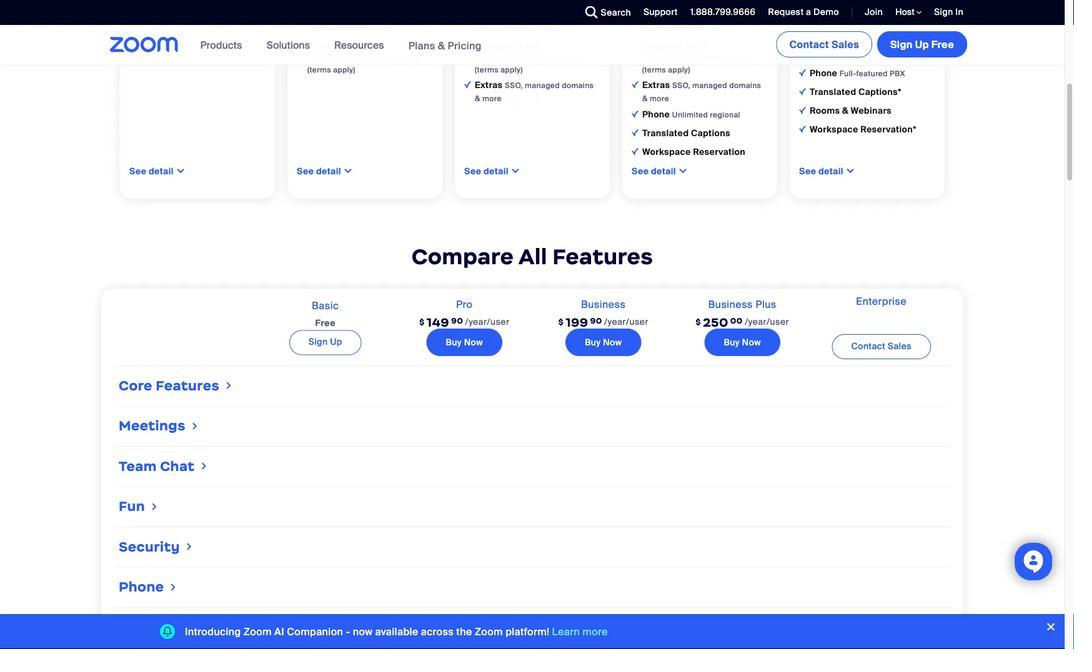 Task type: vqa. For each thing, say whether or not it's contained in the screenshot.
WORKSPACE associated with Rooms
yes



Task type: locate. For each thing, give the bounding box(es) containing it.
cloud storage 5gb up pricing at top left
[[475, 22, 556, 33]]

year down search button
[[567, 54, 582, 63]]

2 horizontal spatial phone
[[810, 67, 838, 79]]

contact sales down enterprise
[[852, 340, 912, 352]]

1 buy now from the left
[[446, 337, 483, 348]]

1 horizontal spatial for
[[549, 54, 560, 63]]

host button
[[896, 6, 922, 18]]

3 see from the left
[[464, 165, 482, 177]]

see
[[129, 165, 147, 177], [297, 165, 314, 177], [464, 165, 482, 177], [632, 165, 649, 177], [799, 165, 817, 177]]

1 horizontal spatial translated
[[810, 86, 857, 98]]

2 horizontal spatial $
[[696, 317, 701, 327]]

3 buy from the left
[[724, 337, 740, 348]]

2 zoom from the left
[[475, 625, 503, 639]]

2 see from the left
[[297, 165, 314, 177]]

support link
[[634, 0, 681, 25], [644, 6, 678, 18]]

2 essential from the left
[[475, 41, 515, 52]]

1 vertical spatial right image
[[149, 500, 160, 513]]

contact sales
[[790, 38, 859, 51], [852, 340, 912, 352]]

& down pricing at top left
[[475, 94, 481, 103]]

free down basic
[[315, 317, 336, 329]]

1 zoom from the left
[[244, 625, 272, 639]]

new
[[814, 2, 832, 11], [647, 4, 664, 14]]

see detail for cloud storage 10gb
[[632, 165, 676, 177]]

2 horizontal spatial buy now
[[724, 337, 761, 348]]

3 essential from the left
[[643, 41, 683, 52]]

apps for cloud storage 5gb
[[529, 54, 547, 63]]

1 horizontal spatial extras
[[643, 79, 673, 91]]

meetings navigation
[[774, 25, 970, 60]]

3 apps from the left
[[685, 41, 708, 52]]

zoom right the
[[475, 625, 503, 639]]

4 detail from the left
[[651, 165, 676, 177]]

1 vertical spatial features
[[156, 377, 220, 394]]

buy now down $199.90 per year per user element
[[585, 337, 622, 348]]

companion
[[850, 1, 900, 12], [682, 3, 732, 15], [287, 625, 343, 639]]

include image down search button
[[632, 42, 639, 49]]

4 see detail button from the left
[[632, 165, 676, 177]]

2 include image from the left
[[464, 42, 471, 49]]

(terms down pricing at top left
[[475, 65, 499, 75]]

1 business from the left
[[581, 298, 626, 311]]

include image for cloud storage 5gb
[[464, 42, 471, 49]]

right image right the chat
[[199, 460, 209, 472]]

1 /year/user from the left
[[465, 316, 510, 328]]

right image inside fun cell
[[149, 500, 160, 513]]

$
[[419, 317, 425, 327], [558, 317, 564, 327], [696, 317, 701, 327]]

sso, managed domains & more
[[810, 39, 929, 62], [475, 81, 594, 103], [643, 81, 762, 103]]

2 horizontal spatial apps
[[696, 54, 715, 63]]

support
[[644, 6, 678, 18], [119, 619, 177, 636]]

include image for cloud storage 10gb
[[632, 42, 639, 49]]

unlimited inside phone unlimited regional
[[672, 110, 708, 120]]

see for essential apps free premium apps for 1 year (terms apply)
[[297, 165, 314, 177]]

sign for sign up
[[309, 336, 328, 348]]

$ left 250
[[696, 317, 701, 327]]

sign
[[935, 6, 954, 18], [891, 38, 913, 51], [309, 336, 328, 348]]

0 horizontal spatial phone
[[119, 579, 164, 596]]

contact sales down demo
[[790, 38, 859, 51]]

plus
[[756, 298, 777, 311]]

basic free
[[312, 299, 339, 329]]

2 horizontal spatial /year/user
[[745, 316, 789, 328]]

0 vertical spatial up
[[916, 38, 929, 51]]

core features
[[119, 377, 220, 394]]

0 horizontal spatial extras
[[475, 79, 505, 91]]

2 business from the left
[[709, 298, 753, 311]]

sign up link
[[289, 330, 362, 355]]

/year/user inside the $ 149 90 /year/user
[[465, 316, 510, 328]]

ok image
[[799, 21, 806, 28], [297, 24, 304, 31], [464, 24, 471, 31], [632, 24, 639, 31], [799, 40, 806, 47], [799, 69, 806, 76], [799, 107, 806, 114], [632, 129, 639, 136]]

right image for chat
[[199, 460, 209, 472]]

1 vertical spatial support
[[119, 619, 177, 636]]

1 vertical spatial right image
[[199, 460, 209, 472]]

3 for from the left
[[717, 54, 727, 63]]

year down plans
[[399, 54, 415, 63]]

& right rooms
[[843, 105, 849, 116]]

sign up the pbx
[[891, 38, 913, 51]]

reservation*
[[861, 124, 917, 135]]

free inside 'button'
[[932, 38, 954, 51]]

contact down a
[[790, 38, 829, 51]]

sales down enterprise
[[888, 340, 912, 352]]

buy down 00
[[724, 337, 740, 348]]

2 vertical spatial right image
[[168, 581, 179, 593]]

0 horizontal spatial essential
[[308, 41, 348, 52]]

domains
[[897, 39, 929, 49], [562, 81, 594, 90], [730, 81, 762, 90]]

(terms down solutions at the left of page
[[308, 65, 331, 75]]

2 horizontal spatial for
[[717, 54, 727, 63]]

2 horizontal spatial include image
[[632, 42, 639, 49]]

2 horizontal spatial apps
[[685, 41, 708, 52]]

90 for 149
[[451, 316, 463, 326]]

1 horizontal spatial (terms
[[475, 65, 499, 75]]

right image inside team chat 'cell'
[[199, 460, 209, 472]]

free down cloud storage 10gb
[[643, 54, 659, 63]]

search
[[601, 7, 631, 18]]

year down 1.888.799.9666
[[734, 54, 750, 63]]

unlimited down host
[[875, 21, 911, 30]]

right image right the fun
[[149, 500, 160, 513]]

business up $ 199 90 /year/user
[[581, 298, 626, 311]]

domains for cloud storage 5gb
[[562, 81, 594, 90]]

business plus
[[709, 298, 777, 311]]

2 horizontal spatial sso, managed domains & more
[[810, 39, 929, 62]]

1 horizontal spatial phone
[[643, 109, 670, 120]]

buy down $149.90 per year per user "element"
[[446, 337, 462, 348]]

2 horizontal spatial companion
[[850, 1, 900, 12]]

right image
[[224, 379, 234, 392], [199, 460, 209, 472], [184, 541, 194, 553]]

request a demo link
[[759, 0, 843, 25], [768, 6, 839, 18]]

learn more link
[[552, 625, 608, 639]]

2 vertical spatial sign
[[309, 336, 328, 348]]

phone left full-
[[810, 67, 838, 79]]

new ai companion
[[814, 1, 902, 12], [647, 3, 735, 15]]

now down $149.90 per year per user "element"
[[464, 337, 483, 348]]

compare all features
[[412, 243, 653, 270]]

0 vertical spatial contact sales
[[790, 38, 859, 51]]

cloud storage 5gb up resources
[[308, 22, 389, 33]]

2 apps from the left
[[529, 54, 547, 63]]

$ inside the $ 250 00 /year/user
[[696, 317, 701, 327]]

contact sales link down demo
[[777, 31, 873, 58]]

3 buy now from the left
[[724, 337, 761, 348]]

& right plans
[[438, 39, 445, 52]]

free down solutions at the left of page
[[308, 54, 324, 63]]

/year/user right "199"
[[604, 316, 649, 328]]

1 horizontal spatial business
[[709, 298, 753, 311]]

2 horizontal spatial extras
[[810, 38, 840, 50]]

zoom logo image
[[110, 37, 179, 53]]

see detail
[[129, 165, 174, 177], [297, 165, 341, 177], [464, 165, 509, 177], [632, 165, 676, 177], [799, 165, 844, 177]]

across
[[421, 625, 454, 639]]

request a demo
[[768, 6, 839, 18]]

3 buy now link from the left
[[705, 329, 781, 356]]

3 apply) from the left
[[668, 65, 691, 75]]

2 1 from the left
[[562, 54, 565, 63]]

phone inside cell
[[119, 579, 164, 596]]

2 detail from the left
[[316, 165, 341, 177]]

0 vertical spatial right image
[[190, 420, 200, 432]]

translated for translated captions
[[643, 127, 689, 139]]

new ai companion up cloud storage unlimited
[[814, 1, 902, 12]]

0 vertical spatial right image
[[224, 379, 234, 392]]

1 horizontal spatial sign
[[891, 38, 913, 51]]

2 buy from the left
[[585, 337, 601, 348]]

$ inside the $ 149 90 /year/user
[[419, 317, 425, 327]]

the
[[456, 625, 472, 639]]

1 horizontal spatial $
[[558, 317, 564, 327]]

up inside 'button'
[[916, 38, 929, 51]]

1 see detail from the left
[[129, 165, 174, 177]]

3 (terms from the left
[[643, 65, 666, 75]]

workspace reservation
[[643, 146, 746, 158]]

new ai companion for phone
[[814, 1, 902, 12]]

2 now from the left
[[603, 337, 622, 348]]

3 include image from the left
[[632, 42, 639, 49]]

0 horizontal spatial sso, managed domains & more
[[475, 81, 594, 103]]

1 horizontal spatial essential apps free premium apps for 1 year (terms apply)
[[475, 41, 582, 75]]

sign for sign in
[[935, 6, 954, 18]]

business for business
[[581, 298, 626, 311]]

rooms & webinars
[[810, 105, 892, 116]]

1 now from the left
[[464, 337, 483, 348]]

0 horizontal spatial translated
[[643, 127, 689, 139]]

see detail for essential apps free premium apps for 1 year (terms apply)
[[297, 165, 341, 177]]

right image right core features
[[224, 379, 234, 392]]

3 /year/user from the left
[[745, 316, 789, 328]]

1 essential from the left
[[308, 41, 348, 52]]

see detail button for essential apps free premium apps for 1 year (terms apply)
[[297, 165, 341, 177]]

2 year from the left
[[567, 54, 582, 63]]

buy down $199.90 per year per user element
[[585, 337, 601, 348]]

free down sign in
[[932, 38, 954, 51]]

4 see detail from the left
[[632, 165, 676, 177]]

5gb left search button
[[540, 23, 556, 33]]

/year/user down pro
[[465, 316, 510, 328]]

right image right security
[[184, 541, 194, 553]]

0 horizontal spatial year
[[399, 54, 415, 63]]

buy now down $149.90 per year per user "element"
[[446, 337, 483, 348]]

2 buy now from the left
[[585, 337, 622, 348]]

all
[[519, 243, 547, 270]]

contact sales link down enterprise
[[832, 334, 931, 359]]

1
[[394, 54, 397, 63], [562, 54, 565, 63], [729, 54, 732, 63]]

$ left "199"
[[558, 317, 564, 327]]

1 horizontal spatial managed
[[693, 81, 728, 90]]

/year/user inside $ 199 90 /year/user
[[604, 316, 649, 328]]

sso, managed domains & more for cloud storage 5gb
[[475, 81, 594, 103]]

resources
[[334, 38, 384, 52]]

introducing zoom ai companion - now available across the zoom platform! learn more
[[185, 625, 608, 639]]

1 for cloud storage 5gb
[[562, 54, 565, 63]]

3 premium from the left
[[661, 54, 694, 63]]

1 horizontal spatial sso, managed domains & more
[[643, 81, 762, 103]]

1 horizontal spatial sales
[[888, 340, 912, 352]]

1 horizontal spatial 1
[[562, 54, 565, 63]]

up down host dropdown button
[[916, 38, 929, 51]]

0 horizontal spatial right image
[[149, 500, 160, 513]]

2 horizontal spatial managed
[[860, 39, 895, 49]]

5 see from the left
[[799, 165, 817, 177]]

2 (terms from the left
[[475, 65, 499, 75]]

apply) for cloud storage 5gb
[[501, 65, 523, 75]]

90 down pro
[[451, 316, 463, 326]]

team chat cell
[[114, 452, 951, 481]]

include image left resources
[[297, 42, 304, 49]]

workspace down rooms
[[810, 124, 859, 135]]

cloud storage 5gb
[[308, 22, 389, 33], [475, 22, 556, 33]]

essential for cloud storage 10gb
[[643, 41, 683, 52]]

sign up free button
[[878, 31, 968, 58]]

1 horizontal spatial apps
[[518, 41, 540, 52]]

storage
[[838, 19, 873, 31], [335, 22, 370, 33], [503, 22, 538, 33], [670, 22, 705, 33]]

unlimited up translated captions
[[672, 110, 708, 120]]

5 detail from the left
[[819, 165, 844, 177]]

apps
[[350, 41, 373, 52], [518, 41, 540, 52], [685, 41, 708, 52]]

free for the include icon associated with cloud storage 10gb
[[643, 54, 659, 63]]

2 buy now link from the left
[[566, 329, 642, 356]]

sign left in
[[935, 6, 954, 18]]

0 horizontal spatial cloud storage 5gb
[[308, 22, 389, 33]]

right image inside core features cell
[[224, 379, 234, 392]]

business
[[581, 298, 626, 311], [709, 298, 753, 311]]

1 horizontal spatial year
[[567, 54, 582, 63]]

premium
[[326, 54, 359, 63], [494, 54, 527, 63], [661, 54, 694, 63]]

sso, for cloud storage 10gb
[[673, 81, 691, 90]]

buy now link for 199
[[566, 329, 642, 356]]

see detail button
[[129, 165, 174, 177], [297, 165, 341, 177], [464, 165, 509, 177], [632, 165, 676, 177], [799, 165, 844, 177]]

now down the $250 per year per user element
[[742, 337, 761, 348]]

new right a
[[814, 2, 832, 11]]

3 year from the left
[[734, 54, 750, 63]]

unlimited inside cloud storage unlimited
[[875, 21, 911, 30]]

resources button
[[334, 25, 390, 65]]

sales down cloud storage unlimited
[[832, 38, 859, 51]]

features inside core features cell
[[156, 377, 220, 394]]

business for business plus
[[709, 298, 753, 311]]

2 see detail button from the left
[[297, 165, 341, 177]]

regional
[[710, 110, 741, 120]]

(terms for cloud storage 5gb
[[475, 65, 499, 75]]

see detail for cloud storage unlimited
[[799, 165, 844, 177]]

3 1 from the left
[[729, 54, 732, 63]]

1 horizontal spatial buy now link
[[566, 329, 642, 356]]

2 apps from the left
[[518, 41, 540, 52]]

features
[[553, 243, 653, 270], [156, 377, 220, 394]]

new up cloud storage 10gb
[[647, 4, 664, 14]]

1 horizontal spatial now
[[603, 337, 622, 348]]

translated
[[810, 86, 857, 98], [643, 127, 689, 139]]

0 horizontal spatial sales
[[832, 38, 859, 51]]

90 right "199"
[[590, 316, 602, 326]]

phone up translated captions
[[643, 109, 670, 120]]

sign up
[[309, 336, 342, 348]]

workspace
[[810, 124, 859, 135], [643, 146, 691, 158]]

1 vertical spatial contact
[[852, 340, 886, 352]]

(terms down cloud storage 10gb
[[643, 65, 666, 75]]

1 vertical spatial up
[[330, 336, 342, 348]]

0 horizontal spatial business
[[581, 298, 626, 311]]

0 horizontal spatial 5gb
[[372, 23, 389, 33]]

business up 00
[[709, 298, 753, 311]]

3 essential apps free premium apps for 1 year (terms apply) from the left
[[643, 41, 750, 75]]

managed for cloud storage 10gb
[[693, 81, 728, 90]]

see detail button for cloud storage unlimited
[[799, 165, 844, 177]]

1 essential apps free premium apps for 1 year (terms apply) from the left
[[308, 41, 415, 75]]

/year/user
[[465, 316, 510, 328], [604, 316, 649, 328], [745, 316, 789, 328]]

sign inside the sign up link
[[309, 336, 328, 348]]

3 see detail button from the left
[[464, 165, 509, 177]]

0 horizontal spatial buy now
[[446, 337, 483, 348]]

fun cell
[[114, 492, 951, 522]]

demo
[[814, 6, 839, 18]]

1 see detail button from the left
[[129, 165, 174, 177]]

2 horizontal spatial sign
[[935, 6, 954, 18]]

now down $199.90 per year per user element
[[603, 337, 622, 348]]

free for cloud storage 5gb the include icon
[[475, 54, 492, 63]]

0 horizontal spatial now
[[464, 337, 483, 348]]

security cell
[[114, 532, 951, 562]]

for
[[382, 54, 392, 63], [549, 54, 560, 63], [717, 54, 727, 63]]

right image inside phone cell
[[168, 581, 179, 593]]

core
[[119, 377, 152, 394]]

right image
[[190, 420, 200, 432], [149, 500, 160, 513], [168, 581, 179, 593]]

up down basic free
[[330, 336, 342, 348]]

extras
[[810, 38, 840, 50], [475, 79, 505, 91], [643, 79, 673, 91]]

2 essential apps free premium apps for 1 year (terms apply) from the left
[[475, 41, 582, 75]]

1 horizontal spatial domains
[[730, 81, 762, 90]]

& down a
[[810, 52, 816, 62]]

1 horizontal spatial buy
[[585, 337, 601, 348]]

2 premium from the left
[[494, 54, 527, 63]]

2 apply) from the left
[[501, 65, 523, 75]]

translated up rooms
[[810, 86, 857, 98]]

2 vertical spatial phone
[[119, 579, 164, 596]]

featured
[[857, 69, 888, 78]]

free down pricing at top left
[[475, 54, 492, 63]]

zoom
[[244, 625, 272, 639], [475, 625, 503, 639]]

0 vertical spatial phone
[[810, 67, 838, 79]]

0 horizontal spatial sso,
[[505, 81, 523, 90]]

introducing
[[185, 625, 241, 639]]

3 now from the left
[[742, 337, 761, 348]]

include image
[[297, 42, 304, 49], [464, 42, 471, 49], [632, 42, 639, 49]]

(terms
[[308, 65, 331, 75], [475, 65, 499, 75], [643, 65, 666, 75]]

1 buy now link from the left
[[427, 329, 502, 356]]

host
[[896, 6, 917, 18]]

1 horizontal spatial apps
[[529, 54, 547, 63]]

companion up cloud storage unlimited
[[850, 1, 900, 12]]

& up phone unlimited regional
[[643, 94, 648, 103]]

3 apps from the left
[[696, 54, 715, 63]]

1 horizontal spatial essential
[[475, 41, 515, 52]]

1.888.799.9666 button
[[681, 0, 759, 25], [690, 6, 756, 18]]

5 see detail button from the left
[[799, 165, 844, 177]]

banner
[[95, 25, 970, 66]]

3 see detail from the left
[[464, 165, 509, 177]]

1 see from the left
[[129, 165, 147, 177]]

1 vertical spatial translated
[[643, 127, 689, 139]]

premium for cloud storage 10gb
[[661, 54, 694, 63]]

application
[[114, 289, 961, 648]]

2 horizontal spatial right image
[[224, 379, 234, 392]]

1 horizontal spatial /year/user
[[604, 316, 649, 328]]

sso, managed domains & more for cloud storage 10gb
[[643, 81, 762, 103]]

0 horizontal spatial sign
[[309, 336, 328, 348]]

1 horizontal spatial new
[[814, 2, 832, 11]]

2 horizontal spatial apply)
[[668, 65, 691, 75]]

1 premium from the left
[[326, 54, 359, 63]]

now for 149
[[464, 337, 483, 348]]

pbx
[[890, 69, 906, 78]]

phone cell
[[114, 573, 951, 602]]

buy now for 250
[[724, 337, 761, 348]]

pro
[[456, 298, 473, 311]]

extras down demo
[[810, 38, 840, 50]]

1 horizontal spatial support
[[644, 6, 678, 18]]

cloud up solutions at the left of page
[[308, 22, 333, 33]]

1 $ from the left
[[419, 317, 425, 327]]

0 horizontal spatial for
[[382, 54, 392, 63]]

0 vertical spatial workspace
[[810, 124, 859, 135]]

2 vertical spatial right image
[[184, 541, 194, 553]]

0 vertical spatial sales
[[832, 38, 859, 51]]

support link up cloud storage 10gb
[[644, 6, 678, 18]]

0 horizontal spatial contact
[[790, 38, 829, 51]]

team chat
[[119, 458, 195, 475]]

1 horizontal spatial ai
[[671, 3, 680, 15]]

90 inside the $ 149 90 /year/user
[[451, 316, 463, 326]]

2 horizontal spatial year
[[734, 54, 750, 63]]

2 horizontal spatial premium
[[661, 54, 694, 63]]

5gb
[[372, 23, 389, 33], [540, 23, 556, 33]]

companion left the -
[[287, 625, 343, 639]]

now
[[353, 625, 373, 639]]

companion up '10gb'
[[682, 3, 732, 15]]

0 horizontal spatial zoom
[[244, 625, 272, 639]]

buy for 149
[[446, 337, 462, 348]]

banner containing contact sales
[[95, 25, 970, 66]]

$ left 149
[[419, 317, 425, 327]]

premium for cloud storage 5gb
[[494, 54, 527, 63]]

workspace reservation*
[[810, 124, 917, 135]]

join
[[865, 6, 883, 18]]

4 see from the left
[[632, 165, 649, 177]]

3 detail from the left
[[484, 165, 509, 177]]

2 /year/user from the left
[[604, 316, 649, 328]]

buy now
[[446, 337, 483, 348], [585, 337, 622, 348], [724, 337, 761, 348]]

1 horizontal spatial sso,
[[673, 81, 691, 90]]

free
[[932, 38, 954, 51], [308, 54, 324, 63], [475, 54, 492, 63], [643, 54, 659, 63], [315, 317, 336, 329]]

contact
[[790, 38, 829, 51], [852, 340, 886, 352]]

buy for 250
[[724, 337, 740, 348]]

0 horizontal spatial $
[[419, 317, 425, 327]]

plans & pricing
[[409, 39, 482, 52]]

/year/user inside the $ 250 00 /year/user
[[745, 316, 789, 328]]

join link
[[856, 0, 886, 25], [865, 6, 883, 18]]

1 horizontal spatial workspace
[[810, 124, 859, 135]]

0 horizontal spatial /year/user
[[465, 316, 510, 328]]

right image right meetings
[[190, 420, 200, 432]]

now
[[464, 337, 483, 348], [603, 337, 622, 348], [742, 337, 761, 348]]

0 horizontal spatial unlimited
[[672, 110, 708, 120]]

right image inside security cell
[[184, 541, 194, 553]]

include image right plans
[[464, 42, 471, 49]]

new ai companion up cloud storage 10gb
[[647, 3, 735, 15]]

up for sign up
[[330, 336, 342, 348]]

sign down basic free
[[309, 336, 328, 348]]

translated down phone unlimited regional
[[643, 127, 689, 139]]

0 horizontal spatial buy now link
[[427, 329, 502, 356]]

managed
[[860, 39, 895, 49], [525, 81, 560, 90], [693, 81, 728, 90]]

1 horizontal spatial apply)
[[501, 65, 523, 75]]

2 for from the left
[[549, 54, 560, 63]]

phone for phone
[[119, 579, 164, 596]]

90 inside $ 199 90 /year/user
[[590, 316, 602, 326]]

detail for cloud storage unlimited
[[819, 165, 844, 177]]

cloud storage 10gb
[[643, 22, 727, 33]]

5 see detail from the left
[[799, 165, 844, 177]]

contact down enterprise
[[852, 340, 886, 352]]

/year/user for 149
[[465, 316, 510, 328]]

translated for translated captions*
[[810, 86, 857, 98]]

sign inside sign up free 'button'
[[891, 38, 913, 51]]

1 90 from the left
[[451, 316, 463, 326]]

detail for cloud storage 5gb
[[484, 165, 509, 177]]

2 horizontal spatial (terms
[[643, 65, 666, 75]]

extras down pricing at top left
[[475, 79, 505, 91]]

0 horizontal spatial new
[[647, 4, 664, 14]]

0 horizontal spatial support
[[119, 619, 177, 636]]

essential
[[308, 41, 348, 52], [475, 41, 515, 52], [643, 41, 683, 52]]

1 (terms from the left
[[308, 65, 331, 75]]

5gb up resources
[[372, 23, 389, 33]]

0 horizontal spatial buy
[[446, 337, 462, 348]]

2 90 from the left
[[590, 316, 602, 326]]

detail for cloud storage 10gb
[[651, 165, 676, 177]]

1 buy from the left
[[446, 337, 462, 348]]

free inside basic free
[[315, 317, 336, 329]]

ai for phone
[[838, 1, 847, 12]]

2 $ from the left
[[558, 317, 564, 327]]

zoom right introducing
[[244, 625, 272, 639]]

domains for cloud storage 10gb
[[730, 81, 762, 90]]

right image inside meetings cell
[[190, 420, 200, 432]]

$ inside $ 199 90 /year/user
[[558, 317, 564, 327]]

now for 250
[[742, 337, 761, 348]]

3 $ from the left
[[696, 317, 701, 327]]

right image down security
[[168, 581, 179, 593]]

1.888.799.9666
[[690, 6, 756, 18]]

1 horizontal spatial buy now
[[585, 337, 622, 348]]

$ for 199
[[558, 317, 564, 327]]

apps for cloud storage 5gb
[[518, 41, 540, 52]]

0 horizontal spatial 1
[[394, 54, 397, 63]]

buy now down the $250 per year per user element
[[724, 337, 761, 348]]

sales
[[832, 38, 859, 51], [888, 340, 912, 352]]

/year/user down plus
[[745, 316, 789, 328]]

&
[[438, 39, 445, 52], [810, 52, 816, 62], [475, 94, 481, 103], [643, 94, 648, 103], [843, 105, 849, 116]]

phone down security
[[119, 579, 164, 596]]

ok image
[[799, 2, 806, 9], [632, 5, 639, 12], [464, 81, 471, 88], [632, 81, 639, 88], [799, 88, 806, 95], [632, 111, 639, 117], [799, 126, 806, 132], [632, 148, 639, 155]]

2 see detail from the left
[[297, 165, 341, 177]]

workspace down translated captions
[[643, 146, 691, 158]]

extras up phone unlimited regional
[[643, 79, 673, 91]]

essential apps free premium apps for 1 year (terms apply)
[[308, 41, 415, 75], [475, 41, 582, 75], [643, 41, 750, 75]]

sign in link
[[925, 0, 970, 25], [935, 6, 964, 18]]

more
[[818, 52, 837, 62], [483, 94, 502, 103], [650, 94, 669, 103], [583, 625, 608, 639]]

0 horizontal spatial 90
[[451, 316, 463, 326]]

apps for cloud storage 10gb
[[685, 41, 708, 52]]



Task type: describe. For each thing, give the bounding box(es) containing it.
pricing
[[448, 39, 482, 52]]

basic
[[312, 299, 339, 312]]

1 apps from the left
[[350, 41, 373, 52]]

149
[[427, 315, 449, 330]]

available
[[375, 625, 419, 639]]

in
[[956, 6, 964, 18]]

translated captions
[[643, 127, 731, 139]]

join link up cloud storage unlimited
[[865, 6, 883, 18]]

translated captions*
[[810, 86, 902, 98]]

$250 per year per user element
[[696, 309, 789, 336]]

$199.90 per year per user element
[[558, 309, 649, 336]]

$ 149 90 /year/user
[[419, 315, 510, 330]]

search button
[[576, 0, 634, 25]]

sso, for cloud storage 5gb
[[505, 81, 523, 90]]

application containing core features
[[114, 289, 961, 648]]

meetings
[[119, 417, 186, 434]]

1 for from the left
[[382, 54, 392, 63]]

workspace for translated
[[643, 146, 691, 158]]

ai for extras
[[671, 3, 680, 15]]

year for cloud storage 5gb
[[567, 54, 582, 63]]

sign for sign up free
[[891, 38, 913, 51]]

90 for 199
[[590, 316, 602, 326]]

see detail button for cloud storage 5gb
[[464, 165, 509, 177]]

product information navigation
[[191, 25, 491, 66]]

webinars
[[851, 105, 892, 116]]

new for extras
[[647, 4, 664, 14]]

for for cloud storage 5gb
[[549, 54, 560, 63]]

1 year from the left
[[399, 54, 415, 63]]

sign in
[[935, 6, 964, 18]]

1 vertical spatial sales
[[888, 340, 912, 352]]

platform!
[[506, 625, 550, 639]]

1 detail from the left
[[149, 165, 174, 177]]

up for sign up free
[[916, 38, 929, 51]]

buy now link for 149
[[427, 329, 502, 356]]

captions*
[[859, 86, 902, 98]]

2 horizontal spatial sso,
[[840, 39, 858, 49]]

new ai companion for extras
[[647, 3, 735, 15]]

contact sales inside meetings navigation
[[790, 38, 859, 51]]

full-
[[840, 69, 857, 78]]

sign up free
[[891, 38, 954, 51]]

apps for cloud storage 10gb
[[696, 54, 715, 63]]

right image for meetings
[[190, 420, 200, 432]]

/year/user for 250
[[745, 316, 789, 328]]

a
[[806, 6, 812, 18]]

phone full-featured pbx
[[810, 67, 906, 79]]

$ 199 90 /year/user
[[558, 315, 649, 330]]

0 horizontal spatial ai
[[274, 625, 284, 639]]

2 cloud storage 5gb from the left
[[475, 22, 556, 33]]

phone unlimited regional
[[643, 109, 741, 120]]

year for cloud storage 10gb
[[734, 54, 750, 63]]

cloud storage unlimited
[[810, 19, 911, 31]]

1 vertical spatial contact sales link
[[832, 334, 931, 359]]

essential apps free premium apps for 1 year (terms apply) for cloud storage 5gb
[[475, 41, 582, 75]]

buy now link for 250
[[705, 329, 781, 356]]

1 cloud storage 5gb from the left
[[308, 22, 389, 33]]

managed for cloud storage 5gb
[[525, 81, 560, 90]]

right image for features
[[224, 379, 234, 392]]

$ for 250
[[696, 317, 701, 327]]

1 apps from the left
[[361, 54, 380, 63]]

chat
[[160, 458, 195, 475]]

1 for cloud storage 10gb
[[729, 54, 732, 63]]

detail for essential apps free premium apps for 1 year (terms apply)
[[316, 165, 341, 177]]

phone for phone full-featured pbx
[[810, 67, 838, 79]]

0 horizontal spatial companion
[[287, 625, 343, 639]]

team
[[119, 458, 157, 475]]

-
[[346, 625, 350, 639]]

see detail button for cloud storage 10gb
[[632, 165, 676, 177]]

rooms
[[810, 105, 840, 116]]

(terms for cloud storage 10gb
[[643, 65, 666, 75]]

meetings cell
[[114, 411, 951, 441]]

see detail for cloud storage 5gb
[[464, 165, 509, 177]]

buy now for 149
[[446, 337, 483, 348]]

essential apps free premium apps for 1 year (terms apply) for cloud storage 10gb
[[643, 41, 750, 75]]

sales inside meetings navigation
[[832, 38, 859, 51]]

fun
[[119, 498, 145, 515]]

enterprise
[[856, 295, 907, 308]]

1 apply) from the left
[[333, 65, 355, 75]]

1 5gb from the left
[[372, 23, 389, 33]]

2 5gb from the left
[[540, 23, 556, 33]]

essential for cloud storage 5gb
[[475, 41, 515, 52]]

contact inside meetings navigation
[[790, 38, 829, 51]]

/year/user for 199
[[604, 316, 649, 328]]

see for cloud storage 5gb
[[464, 165, 482, 177]]

right image for fun
[[149, 500, 160, 513]]

for for cloud storage 10gb
[[717, 54, 727, 63]]

solutions
[[267, 38, 310, 52]]

solutions button
[[267, 25, 316, 65]]

core features cell
[[114, 371, 951, 401]]

199
[[566, 315, 588, 330]]

0 vertical spatial support
[[644, 6, 678, 18]]

reservation
[[693, 146, 746, 158]]

companion for phone
[[850, 1, 900, 12]]

2 horizontal spatial domains
[[897, 39, 929, 49]]

plans
[[409, 39, 435, 52]]

request
[[768, 6, 804, 18]]

new for phone
[[814, 2, 832, 11]]

apply) for cloud storage 10gb
[[668, 65, 691, 75]]

now for 199
[[603, 337, 622, 348]]

right image for phone
[[168, 581, 179, 593]]

captions
[[691, 127, 731, 139]]

extras for cloud storage 5gb
[[475, 79, 505, 91]]

buy for 199
[[585, 337, 601, 348]]

products
[[200, 38, 242, 52]]

$149.90 per year per user element
[[419, 309, 510, 336]]

10gb
[[707, 23, 727, 33]]

$ for 149
[[419, 317, 425, 327]]

250
[[703, 315, 729, 330]]

cloud down demo
[[810, 19, 836, 31]]

products button
[[200, 25, 248, 65]]

cloud up pricing at top left
[[475, 22, 501, 33]]

support link right search
[[634, 0, 681, 25]]

phone for phone unlimited regional
[[643, 109, 670, 120]]

compare
[[412, 243, 514, 270]]

contact sales link inside meetings navigation
[[777, 31, 873, 58]]

join link left host
[[856, 0, 886, 25]]

workspace for rooms
[[810, 124, 859, 135]]

free for 3rd the include icon from right
[[308, 54, 324, 63]]

1 vertical spatial contact sales
[[852, 340, 912, 352]]

cloud right search button
[[643, 22, 668, 33]]

1 horizontal spatial contact
[[852, 340, 886, 352]]

extras for cloud storage 10gb
[[643, 79, 673, 91]]

learn
[[552, 625, 580, 639]]

1 1 from the left
[[394, 54, 397, 63]]

$ 250 00 /year/user
[[696, 315, 789, 330]]

buy now for 199
[[585, 337, 622, 348]]

see for cloud storage 10gb
[[632, 165, 649, 177]]

00
[[731, 316, 743, 326]]

& inside product information navigation
[[438, 39, 445, 52]]

companion for extras
[[682, 3, 732, 15]]

see for cloud storage unlimited
[[799, 165, 817, 177]]

security
[[119, 538, 180, 555]]

0 vertical spatial features
[[553, 243, 653, 270]]

1 include image from the left
[[297, 42, 304, 49]]



